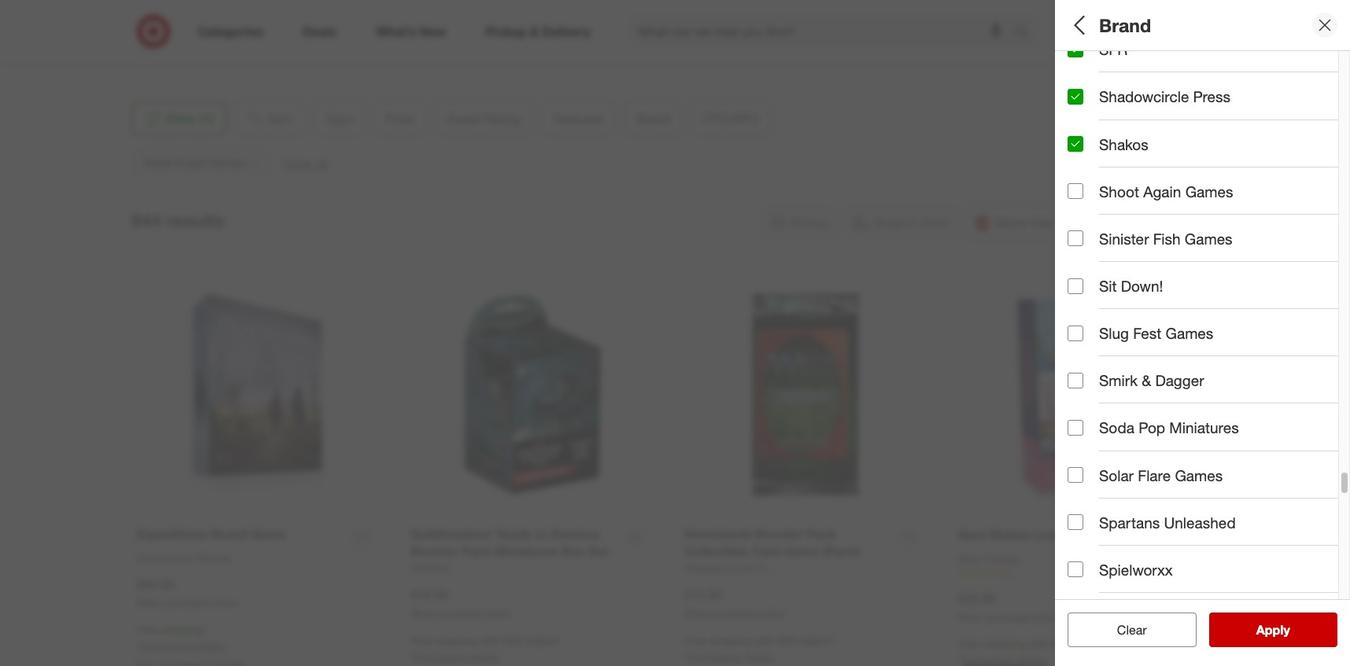 Task type: locate. For each thing, give the bounding box(es) containing it.
purchased for $20.99
[[985, 612, 1030, 624]]

results right see
[[1266, 622, 1307, 638]]

&
[[1111, 302, 1118, 316], [1142, 372, 1151, 390]]

$0
[[1068, 137, 1079, 151]]

commerce
[[171, 13, 226, 27]]

1 horizontal spatial &
[[1142, 372, 1151, 390]]

53719
[[212, 29, 242, 42]]

$35 for $20.99
[[1052, 638, 1069, 651]]

$35 down $15.95 when purchased online on the bottom right of the page
[[778, 634, 796, 647]]

smirk
[[1099, 372, 1138, 390]]

shipping
[[162, 623, 204, 637], [436, 634, 478, 647], [709, 634, 751, 647], [983, 638, 1025, 651]]

shipping down $84.95 when purchased online
[[162, 623, 204, 637]]

purchased inside the $20.99 when purchased online
[[985, 612, 1030, 624]]

shipping down the $20.99 when purchased online
[[983, 638, 1025, 651]]

0 vertical spatial &
[[1111, 302, 1118, 316]]

apply. down $18.99 when purchased online on the bottom of the page
[[470, 651, 500, 664]]

online inside the $20.99 when purchased online
[[1033, 612, 1058, 624]]

1 horizontal spatial with
[[754, 634, 775, 647]]

when down the $15.95
[[684, 608, 709, 620]]

apply button
[[1209, 613, 1337, 647]]

spielworxx
[[1099, 561, 1173, 579]]

2 horizontal spatial exclusions
[[688, 651, 741, 664]]

clear left all
[[1109, 622, 1139, 638]]

2 free shipping with $35 orders* * exclusions apply. from the left
[[684, 634, 834, 664]]

apply
[[1256, 622, 1290, 638]]

apply.
[[196, 640, 226, 653], [470, 651, 500, 664], [744, 651, 774, 664]]

free shipping with $35 orders* * exclusions apply. down $15.95 when purchased online on the bottom right of the page
[[684, 634, 834, 664]]

games; left 2f-
[[1250, 302, 1288, 316]]

with down $18.99 when purchased online on the bottom of the page
[[481, 634, 501, 647]]

brand up sfr on the right top of page
[[1099, 14, 1151, 36]]

0 horizontal spatial orders*
[[525, 634, 561, 647]]

1 horizontal spatial orders*
[[799, 634, 834, 647]]

exclusions down $18.99 when purchased online on the bottom of the page
[[415, 651, 467, 664]]

exclusions down $84.95 when purchased online
[[141, 640, 193, 653]]

purchased down $20.99
[[985, 612, 1030, 624]]

when inside $18.99 when purchased online
[[411, 608, 435, 620]]

$15.95 when purchased online
[[684, 587, 784, 620]]

free down the $18.99
[[411, 634, 433, 647]]

1 free shipping with $35 orders* * exclusions apply. from the left
[[411, 634, 561, 664]]

art
[[1093, 302, 1108, 316]]

purchased up free shipping * * exclusions apply.
[[164, 598, 209, 609]]

when inside $84.95 when purchased online
[[137, 598, 161, 609]]

with down $15.95 when purchased online on the bottom right of the page
[[754, 634, 775, 647]]

soda
[[1099, 419, 1134, 437]]

clear inside "all filters" dialog
[[1109, 622, 1139, 638]]

shipping down $18.99 when purchased online on the bottom of the page
[[436, 634, 478, 647]]

Solar Flare Games checkbox
[[1068, 467, 1083, 483]]

exclusions apply. button down $18.99 when purchased online on the bottom of the page
[[415, 650, 500, 665]]

with for $20.99
[[1028, 638, 1049, 651]]

2 horizontal spatial exclusions apply. button
[[688, 650, 774, 665]]

solar flare games
[[1099, 466, 1223, 484]]

0 horizontal spatial $35
[[504, 634, 522, 647]]

free down the $15.95
[[684, 634, 706, 647]]

free shipping with $35 orders* * exclusions apply.
[[411, 634, 561, 664], [684, 634, 834, 664]]

guest rating
[[1068, 178, 1160, 196]]

guest rating button
[[1068, 161, 1350, 216]]

when
[[137, 598, 161, 609], [411, 608, 435, 620], [684, 608, 709, 620], [958, 612, 983, 624]]

with
[[481, 634, 501, 647], [754, 634, 775, 647], [1028, 638, 1049, 651]]

0 horizontal spatial results
[[166, 209, 225, 232]]

shadowcircle
[[1099, 88, 1189, 106]]

shipping for $20.99
[[983, 638, 1025, 651]]

2 horizontal spatial orders*
[[1072, 638, 1108, 651]]

free down $20.99
[[958, 638, 980, 651]]

free shipping with $35 orders* * exclusions apply. down $18.99 when purchased online on the bottom of the page
[[411, 634, 561, 664]]

brand inside brand 0-hr art & technology; 25th century games; 2f-spiele; 2
[[1068, 282, 1111, 300]]

Slug Fest Games checkbox
[[1068, 325, 1083, 341]]

Sinister Fish Games checkbox
[[1068, 231, 1083, 247]]

games for sinister fish games
[[1185, 230, 1233, 248]]

0 horizontal spatial exclusions
[[141, 640, 193, 653]]

$35 down the $20.99 when purchased online
[[1052, 638, 1069, 651]]

online inside $15.95 when purchased online
[[759, 608, 784, 620]]

sit
[[1099, 277, 1117, 295]]

orders* for $18.99
[[525, 634, 561, 647]]

when down '$84.95'
[[137, 598, 161, 609]]

games; left card
[[1101, 82, 1139, 95]]

0 horizontal spatial apply.
[[196, 640, 226, 653]]

free down '$84.95'
[[137, 623, 159, 637]]

shipping inside free shipping * * exclusions apply.
[[162, 623, 204, 637]]

*
[[204, 623, 208, 637], [137, 640, 141, 653], [411, 651, 415, 664], [684, 651, 688, 664]]

1 horizontal spatial free shipping with $35 orders* * exclusions apply.
[[684, 634, 834, 664]]

* down $84.95 when purchased online
[[204, 623, 208, 637]]

$20.99 when purchased online
[[958, 591, 1058, 624]]

when for $18.99
[[411, 608, 435, 620]]

0 vertical spatial results
[[166, 209, 225, 232]]

free for $15.95
[[684, 634, 706, 647]]

free shipping with $35 orders* * exclusions apply. for $15.95
[[684, 634, 834, 664]]

1 vertical spatial results
[[1266, 622, 1307, 638]]

* down the $15.95
[[684, 651, 688, 664]]

dagger
[[1155, 372, 1204, 390]]

brand up hr
[[1068, 282, 1111, 300]]

0 horizontal spatial &
[[1111, 302, 1118, 316]]

ga
[[1340, 82, 1350, 95]]

brand inside dialog
[[1099, 14, 1151, 36]]

exclusions apply. button down $84.95 when purchased online
[[141, 639, 226, 655]]

games for solar flare games
[[1175, 466, 1223, 484]]

brand dialog
[[1055, 0, 1350, 666]]

with for $15.95
[[754, 634, 775, 647]]

price
[[1068, 117, 1105, 135]]

brand
[[1099, 14, 1151, 36], [1068, 282, 1111, 300]]

Include out of stock checkbox
[[1068, 397, 1083, 413]]

results inside button
[[1266, 622, 1307, 638]]

$50;
[[1219, 137, 1239, 151]]

What can we help you find? suggestions appear below search field
[[629, 14, 1018, 49]]

0 horizontal spatial free shipping with $35 orders* * exclusions apply.
[[411, 634, 561, 664]]

shipping for $18.99
[[436, 634, 478, 647]]

apply. down $84.95 when purchased online
[[196, 640, 226, 653]]

out
[[1152, 396, 1174, 414]]

2 horizontal spatial games;
[[1250, 302, 1288, 316]]

purchased inside $15.95 when purchased online
[[712, 608, 757, 620]]

clear down 'spielworxx'
[[1117, 622, 1147, 638]]

orders* for $20.99
[[1072, 638, 1108, 651]]

when down $20.99
[[958, 612, 983, 624]]

clear inside brand dialog
[[1117, 622, 1147, 638]]

0 horizontal spatial games;
[[1101, 82, 1139, 95]]

1 horizontal spatial exclusions
[[415, 651, 467, 664]]

type
[[1068, 62, 1101, 80]]

when down the $18.99
[[411, 608, 435, 620]]

2 horizontal spatial apply.
[[744, 651, 774, 664]]

* down the $18.99
[[411, 651, 415, 664]]

1 horizontal spatial exclusions apply. button
[[415, 650, 500, 665]]

2 horizontal spatial with
[[1028, 638, 1049, 651]]

0 horizontal spatial with
[[481, 634, 501, 647]]

clear
[[1109, 622, 1139, 638], [1117, 622, 1147, 638]]

& right smirk at the bottom right of page
[[1142, 372, 1151, 390]]

fitchburg
[[144, 29, 189, 42]]

2835 commerce park drive fitchburg , wi 53719 us
[[144, 13, 280, 58]]

1 vertical spatial &
[[1142, 372, 1151, 390]]

results for 944 results
[[166, 209, 225, 232]]

spiele;
[[1308, 302, 1342, 316]]

apply. for $18.99
[[470, 651, 500, 664]]

2 horizontal spatial $35
[[1052, 638, 1069, 651]]

$35 for $18.99
[[504, 634, 522, 647]]

results for see results
[[1266, 622, 1307, 638]]

board
[[1068, 82, 1098, 95]]

online inside $18.99 when purchased online
[[485, 608, 511, 620]]

miniatures
[[1169, 419, 1239, 437]]

games right flare at the right bottom
[[1175, 466, 1223, 484]]

shipping down $15.95 when purchased online on the bottom right of the page
[[709, 634, 751, 647]]

clear for clear
[[1117, 622, 1147, 638]]

results right 944
[[166, 209, 225, 232]]

search
[[1007, 25, 1045, 41]]

clear all
[[1109, 622, 1155, 638]]

$35
[[504, 634, 522, 647], [778, 634, 796, 647], [1052, 638, 1069, 651]]

1 horizontal spatial results
[[1266, 622, 1307, 638]]

card
[[1142, 82, 1166, 95]]

1 clear from the left
[[1109, 622, 1139, 638]]

when inside $15.95 when purchased online
[[684, 608, 709, 620]]

online
[[212, 598, 237, 609], [485, 608, 511, 620], [759, 608, 784, 620], [1033, 612, 1058, 624]]

1 horizontal spatial apply.
[[470, 651, 500, 664]]

SFR checkbox
[[1068, 42, 1083, 57]]

0 vertical spatial brand
[[1099, 14, 1151, 36]]

Shakos checkbox
[[1068, 136, 1083, 152]]

$35 for $15.95
[[778, 634, 796, 647]]

shoot again games
[[1099, 182, 1233, 200]]

$35 down $18.99 when purchased online on the bottom of the page
[[504, 634, 522, 647]]

slug
[[1099, 324, 1129, 342]]

& right art
[[1111, 302, 1118, 316]]

purchased down the $15.95
[[712, 608, 757, 620]]

games right fish
[[1185, 230, 1233, 248]]

1 horizontal spatial games;
[[1169, 82, 1207, 95]]

orders*
[[525, 634, 561, 647], [799, 634, 834, 647], [1072, 638, 1108, 651]]

1 horizontal spatial $35
[[778, 634, 796, 647]]

down!
[[1121, 277, 1163, 295]]

$20.99
[[958, 591, 996, 606]]

exclusions apply. button down $15.95 when purchased online on the bottom right of the page
[[688, 650, 774, 665]]

exclusions apply. button
[[141, 639, 226, 655], [415, 650, 500, 665], [688, 650, 774, 665]]

purchased for $84.95
[[164, 598, 209, 609]]

when inside the $20.99 when purchased online
[[958, 612, 983, 624]]

purchased down the $18.99
[[438, 608, 483, 620]]

2 clear from the left
[[1117, 622, 1147, 638]]

press
[[1193, 88, 1231, 106]]

exclusions
[[141, 640, 193, 653], [415, 651, 467, 664], [688, 651, 741, 664]]

free
[[137, 623, 159, 637], [411, 634, 433, 647], [684, 634, 706, 647], [958, 638, 980, 651]]

Spartans Unleashed checkbox
[[1068, 515, 1083, 530]]

technology;
[[1121, 302, 1180, 316]]

1 vertical spatial brand
[[1068, 282, 1111, 300]]

with down the $20.99 when purchased online
[[1028, 638, 1049, 651]]

apply. down $15.95 when purchased online on the bottom right of the page
[[744, 651, 774, 664]]

games; right card
[[1169, 82, 1207, 95]]

2f-
[[1291, 302, 1308, 316]]

soda pop miniatures
[[1099, 419, 1239, 437]]

type board games; card games; collectible trading cards; ga
[[1068, 62, 1350, 95]]

online inside $84.95 when purchased online
[[212, 598, 237, 609]]

search button
[[1007, 14, 1045, 52]]

clear all button
[[1068, 613, 1196, 647]]

purchased inside $84.95 when purchased online
[[164, 598, 209, 609]]

games right again
[[1185, 182, 1233, 200]]

exclusions down $15.95 when purchased online on the bottom right of the page
[[688, 651, 741, 664]]

2835
[[144, 13, 168, 27]]

games down 25th
[[1166, 324, 1213, 342]]

free for $20.99
[[958, 638, 980, 651]]

purchased inside $18.99 when purchased online
[[438, 608, 483, 620]]

wi
[[196, 29, 209, 42]]

all filters dialog
[[1055, 0, 1350, 666]]



Task type: vqa. For each thing, say whether or not it's contained in the screenshot.
left Deep
no



Task type: describe. For each thing, give the bounding box(es) containing it.
$84.95
[[137, 576, 175, 592]]

0 horizontal spatial exclusions apply. button
[[141, 639, 226, 655]]

include
[[1099, 396, 1148, 414]]

clear for clear all
[[1109, 622, 1139, 638]]

online for $20.99
[[1033, 612, 1058, 624]]

online for $15.95
[[759, 608, 784, 620]]

us
[[144, 45, 159, 58]]

Spielworxx checkbox
[[1068, 562, 1083, 578]]

purchased for $15.95
[[712, 608, 757, 620]]

purchased for $18.99
[[438, 608, 483, 620]]

sinister
[[1099, 230, 1149, 248]]

$15.95
[[684, 587, 722, 603]]

944
[[131, 209, 161, 232]]

fish
[[1153, 230, 1181, 248]]

when for $15.95
[[684, 608, 709, 620]]

guest
[[1068, 178, 1110, 196]]

$25;
[[1158, 137, 1179, 151]]

$15;
[[1098, 137, 1119, 151]]

again
[[1143, 182, 1181, 200]]

all filters
[[1068, 14, 1143, 36]]

944 results
[[131, 209, 225, 232]]

exclusions for $15.95
[[688, 651, 741, 664]]

exclusions for $18.99
[[415, 651, 467, 664]]

drive
[[254, 13, 280, 27]]

0-
[[1068, 302, 1078, 316]]

& inside brand dialog
[[1142, 372, 1151, 390]]

solar
[[1099, 466, 1134, 484]]

exclusions apply. button for $15.95
[[688, 650, 774, 665]]

brand for brand
[[1099, 14, 1151, 36]]

$100;
[[1279, 137, 1306, 151]]

unleashed
[[1164, 513, 1236, 532]]

exclusions inside free shipping * * exclusions apply.
[[141, 640, 193, 653]]

shoot
[[1099, 182, 1139, 200]]

featured
[[1068, 227, 1131, 245]]

apply. for $15.95
[[744, 651, 774, 664]]

featured new
[[1068, 227, 1131, 261]]

brand 0-hr art & technology; 25th century games; 2f-spiele; 2
[[1068, 282, 1350, 316]]

,
[[189, 29, 193, 42]]

free shipping with $35 orders* * exclusions apply. for $18.99
[[411, 634, 561, 664]]

of
[[1178, 396, 1191, 414]]

include out of stock
[[1099, 396, 1232, 414]]

when for $20.99
[[958, 612, 983, 624]]

sinister fish games
[[1099, 230, 1233, 248]]

smirk & dagger
[[1099, 372, 1204, 390]]

sfr
[[1099, 40, 1128, 58]]

$25
[[1182, 137, 1200, 151]]

free shipping with $35 orders*
[[958, 638, 1108, 651]]

spartans unleashed
[[1099, 513, 1236, 532]]

trading
[[1265, 82, 1301, 95]]

$50
[[1242, 137, 1260, 151]]

see results button
[[1209, 613, 1337, 647]]

clear button
[[1068, 613, 1196, 647]]

1 link
[[958, 567, 1201, 580]]

park
[[229, 13, 251, 27]]

* down '$84.95'
[[137, 640, 141, 653]]

sit down!
[[1099, 277, 1163, 295]]

spartans
[[1099, 513, 1160, 532]]

price $0  –  $15; $15  –  $25; $25  –  $50; $50  –  $100; $100  –  
[[1068, 117, 1350, 151]]

pop
[[1139, 419, 1165, 437]]

century
[[1208, 302, 1247, 316]]

shadowcircle press
[[1099, 88, 1231, 106]]

when for $84.95
[[137, 598, 161, 609]]

filters
[[1094, 14, 1143, 36]]

games; inside brand 0-hr art & technology; 25th century games; 2f-spiele; 2
[[1250, 302, 1288, 316]]

with for $18.99
[[481, 634, 501, 647]]

$18.99 when purchased online
[[411, 587, 511, 620]]

see
[[1240, 622, 1262, 638]]

Sit Down! checkbox
[[1068, 278, 1083, 294]]

free for $18.99
[[411, 634, 433, 647]]

fpo/apo
[[1068, 343, 1135, 361]]

brand for brand 0-hr art & technology; 25th century games; 2f-spiele; 2
[[1068, 282, 1111, 300]]

Shadowcircle Press checkbox
[[1068, 89, 1083, 105]]

Shoot Again Games checkbox
[[1068, 184, 1083, 199]]

games for slug fest games
[[1166, 324, 1213, 342]]

online for $84.95
[[212, 598, 237, 609]]

$100
[[1309, 137, 1333, 151]]

online for $18.99
[[485, 608, 511, 620]]

2
[[1345, 302, 1350, 316]]

1
[[1007, 568, 1012, 580]]

hr
[[1078, 302, 1090, 316]]

$18.99
[[411, 587, 448, 603]]

all
[[1142, 622, 1155, 638]]

games for shoot again games
[[1185, 182, 1233, 200]]

orders* for $15.95
[[799, 634, 834, 647]]

flare
[[1138, 466, 1171, 484]]

slug fest games
[[1099, 324, 1213, 342]]

all
[[1068, 14, 1089, 36]]

shipping for $15.95
[[709, 634, 751, 647]]

25th
[[1183, 302, 1205, 316]]

Smirk & Dagger checkbox
[[1068, 373, 1083, 389]]

apply. inside free shipping * * exclusions apply.
[[196, 640, 226, 653]]

exclusions apply. button for $18.99
[[415, 650, 500, 665]]

free shipping * * exclusions apply.
[[137, 623, 226, 653]]

free inside free shipping * * exclusions apply.
[[137, 623, 159, 637]]

& inside brand 0-hr art & technology; 25th century games; 2f-spiele; 2
[[1111, 302, 1118, 316]]

fest
[[1133, 324, 1161, 342]]

rating
[[1114, 178, 1160, 196]]

Soda Pop Miniatures checkbox
[[1068, 420, 1083, 436]]

see results
[[1240, 622, 1307, 638]]

fpo/apo button
[[1068, 326, 1350, 382]]

stock
[[1195, 396, 1232, 414]]

shakos
[[1099, 135, 1148, 153]]

new
[[1068, 247, 1090, 261]]



